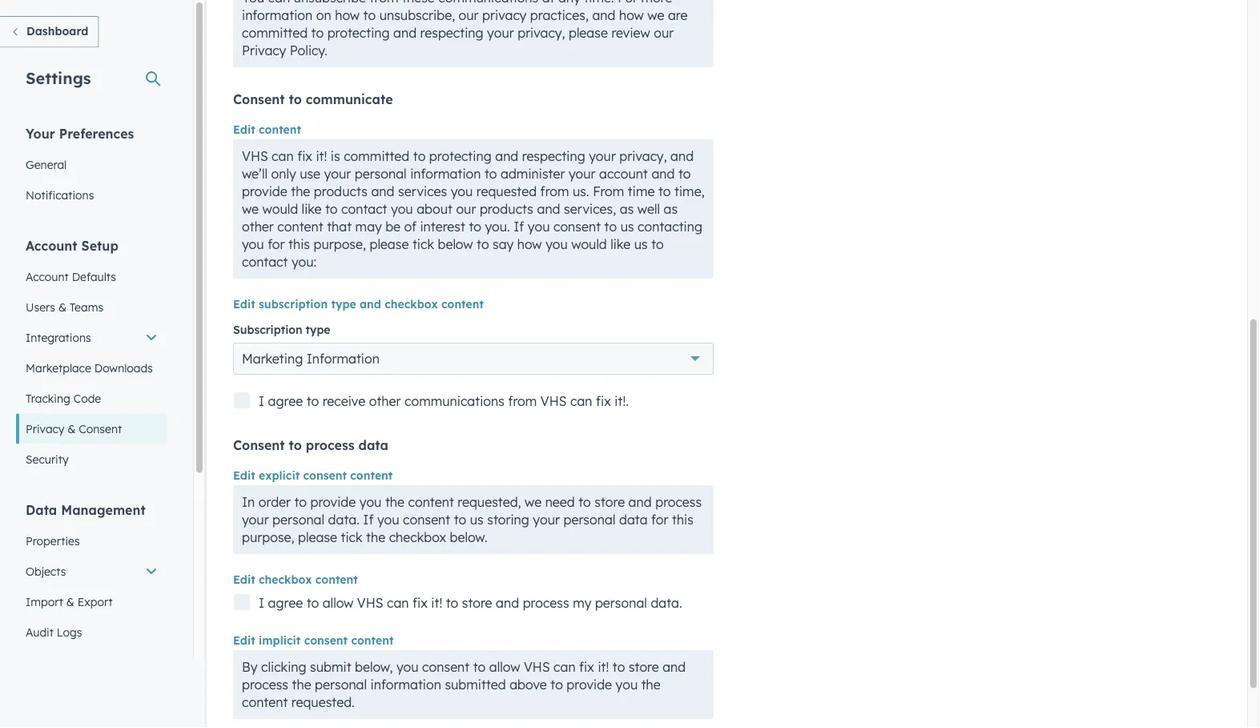 Task type: locate. For each thing, give the bounding box(es) containing it.
content
[[259, 123, 301, 137], [278, 219, 324, 235], [442, 297, 484, 311], [350, 469, 393, 483], [408, 495, 454, 511], [316, 573, 358, 587], [351, 634, 394, 648], [242, 695, 288, 711]]

1 horizontal spatial it!
[[431, 596, 443, 612]]

consent down services,
[[554, 219, 601, 235]]

your down is
[[324, 166, 351, 182]]

committed inside the vhs can fix it! is committed to protecting and respecting your privacy, and we'll only use your personal information to administer your account and to provide the products and services you requested from us. from time to time, we would like to contact you about our products and services, as well as other content that may be of interest to you. if you consent to us contacting you for this purpose, please tick below to say how you would like us to contact you:
[[344, 148, 410, 164]]

our
[[459, 7, 479, 23], [654, 25, 674, 41], [456, 201, 476, 217]]

may
[[356, 219, 382, 235]]

0 horizontal spatial tick
[[341, 530, 363, 546]]

checkbox down the below
[[385, 297, 438, 311]]

& left export
[[66, 595, 74, 609]]

provide right the 'above' at the bottom left of the page
[[567, 677, 612, 693]]

consent
[[554, 219, 601, 235], [303, 469, 347, 483], [403, 512, 451, 528], [304, 634, 348, 648], [422, 660, 470, 676]]

your down need
[[533, 512, 560, 528]]

0 vertical spatial for
[[268, 236, 285, 252]]

data
[[359, 438, 389, 454], [620, 512, 648, 528]]

0 vertical spatial type
[[331, 297, 356, 311]]

information
[[242, 7, 313, 23], [411, 166, 481, 182], [371, 677, 442, 693]]

personal inside by clicking submit below, you consent to allow vhs can fix it! to store and process the personal information submitted above to provide you the content requested.
[[315, 677, 367, 693]]

respecting inside the vhs can fix it! is committed to protecting and respecting your privacy, and we'll only use your personal information to administer your account and to provide the products and services you requested from us. from time to time, we would like to contact you about our products and services, as well as other content that may be of interest to you. if you consent to us contacting you for this purpose, please tick below to say how you would like us to contact you:
[[522, 148, 586, 164]]

& inside "link"
[[68, 422, 76, 436]]

0 horizontal spatial type
[[306, 323, 331, 337]]

from down marketing information popup button
[[509, 394, 537, 410]]

how
[[335, 7, 360, 23], [619, 7, 644, 23], [518, 236, 542, 252]]

content up edit implicit consent content
[[316, 573, 358, 587]]

1 horizontal spatial for
[[652, 512, 669, 528]]

from left these
[[370, 0, 399, 6]]

purpose, down that
[[314, 236, 366, 252]]

2 horizontal spatial we
[[648, 7, 665, 23]]

checkbox up implicit
[[259, 573, 312, 587]]

like down use
[[302, 201, 322, 217]]

0 horizontal spatial please
[[298, 530, 337, 546]]

1 horizontal spatial purpose,
[[314, 236, 366, 252]]

from left us.
[[541, 184, 570, 200]]

consent inside the vhs can fix it! is committed to protecting and respecting your privacy, and we'll only use your personal information to administer your account and to provide the products and services you requested from us. from time to time, we would like to contact you about our products and services, as well as other content that may be of interest to you. if you consent to us contacting you for this purpose, please tick below to say how you would like us to contact you:
[[554, 219, 601, 235]]

us down contacting
[[635, 236, 648, 252]]

0 vertical spatial other
[[242, 219, 274, 235]]

we left need
[[525, 495, 542, 511]]

&
[[58, 300, 66, 314], [68, 422, 76, 436], [66, 595, 74, 609]]

0 vertical spatial consent
[[233, 91, 285, 107]]

1 vertical spatial if
[[363, 512, 374, 528]]

information down you
[[242, 7, 313, 23]]

edit subscription type and checkbox content
[[233, 297, 484, 311]]

content down consent to process data
[[350, 469, 393, 483]]

data.
[[328, 512, 360, 528], [651, 596, 683, 612]]

our down are
[[654, 25, 674, 41]]

data
[[26, 502, 57, 518]]

privacy, down practices,
[[518, 25, 565, 41]]

type right subscription
[[331, 297, 356, 311]]

0 horizontal spatial purpose,
[[242, 530, 295, 546]]

consent for consent to communicate
[[233, 91, 285, 107]]

this
[[289, 236, 310, 252], [672, 512, 694, 528]]

account setup element
[[16, 237, 168, 475]]

0 vertical spatial purpose,
[[314, 236, 366, 252]]

please up "edit checkbox content"
[[298, 530, 337, 546]]

as
[[620, 201, 634, 217], [664, 201, 678, 217]]

2 account from the top
[[26, 270, 69, 284]]

privacy
[[242, 42, 286, 59], [26, 422, 64, 436]]

0 horizontal spatial as
[[620, 201, 634, 217]]

protecting inside the vhs can fix it! is committed to protecting and respecting your privacy, and we'll only use your personal information to administer your account and to provide the products and services you requested from us. from time to time, we would like to contact you about our products and services, as well as other content that may be of interest to you. if you consent to us contacting you for this purpose, please tick below to say how you would like us to contact you:
[[429, 148, 492, 164]]

0 horizontal spatial we
[[242, 201, 259, 217]]

0 vertical spatial account
[[26, 238, 77, 254]]

privacy, inside you can unsubscribe from these communications at any time. for more information on how to unsubscribe, our privacy practices, and how we are committed to protecting and respecting your privacy, please review our privacy policy.
[[518, 25, 565, 41]]

for inside the vhs can fix it! is committed to protecting and respecting your privacy, and we'll only use your personal information to administer your account and to provide the products and services you requested from us. from time to time, we would like to contact you about our products and services, as well as other content that may be of interest to you. if you consent to us contacting you for this purpose, please tick below to say how you would like us to contact you:
[[268, 236, 285, 252]]

1 horizontal spatial products
[[480, 201, 534, 217]]

other down we'll
[[242, 219, 274, 235]]

data inside 'in order to provide you the content requested, we need to store and process your personal data. if you consent to us storing your personal data for this purpose, please tick the checkbox below.'
[[620, 512, 648, 528]]

our inside the vhs can fix it! is committed to protecting and respecting your privacy, and we'll only use your personal information to administer your account and to provide the products and services you requested from us. from time to time, we would like to contact you about our products and services, as well as other content that may be of interest to you. if you consent to us contacting you for this purpose, please tick below to say how you would like us to contact you:
[[456, 201, 476, 217]]

process inside by clicking submit below, you consent to allow vhs can fix it! to store and process the personal information submitted above to provide you the content requested.
[[242, 677, 289, 693]]

content inside 'in order to provide you the content requested, we need to store and process your personal data. if you consent to us storing your personal data for this purpose, please tick the checkbox below.'
[[408, 495, 454, 511]]

for
[[618, 0, 638, 6]]

2 vertical spatial checkbox
[[259, 573, 312, 587]]

data management element
[[16, 501, 168, 648]]

privacy & consent
[[26, 422, 122, 436]]

1 vertical spatial information
[[411, 166, 481, 182]]

products down requested
[[480, 201, 534, 217]]

1 vertical spatial we
[[242, 201, 259, 217]]

1 vertical spatial contact
[[242, 254, 288, 270]]

information up services
[[411, 166, 481, 182]]

1 vertical spatial tick
[[341, 530, 363, 546]]

from inside you can unsubscribe from these communications at any time. for more information on how to unsubscribe, our privacy practices, and how we are committed to protecting and respecting your privacy, please review our privacy policy.
[[370, 0, 399, 6]]

respecting up administer
[[522, 148, 586, 164]]

2 vertical spatial please
[[298, 530, 337, 546]]

content inside button
[[351, 634, 394, 648]]

it!
[[316, 148, 327, 164], [431, 596, 443, 612], [598, 660, 609, 676]]

products up that
[[314, 184, 368, 200]]

information inside the vhs can fix it! is committed to protecting and respecting your privacy, and we'll only use your personal information to administer your account and to provide the products and services you requested from us. from time to time, we would like to contact you about our products and services, as well as other content that may be of interest to you. if you consent to us contacting you for this purpose, please tick below to say how you would like us to contact you:
[[411, 166, 481, 182]]

time.
[[585, 0, 614, 6]]

0 vertical spatial from
[[370, 0, 399, 6]]

1 horizontal spatial respecting
[[522, 148, 586, 164]]

agree down the edit checkbox content button
[[268, 596, 303, 612]]

need
[[546, 495, 575, 511]]

0 horizontal spatial provide
[[242, 184, 288, 200]]

information
[[307, 351, 380, 367]]

edit checkbox content
[[233, 573, 358, 587]]

below.
[[450, 530, 488, 546]]

0 vertical spatial like
[[302, 201, 322, 217]]

submitted
[[445, 677, 506, 693]]

management
[[61, 502, 146, 518]]

1 vertical spatial allow
[[490, 660, 521, 676]]

as up contacting
[[664, 201, 678, 217]]

consent up the "submitted"
[[422, 660, 470, 676]]

can inside by clicking submit below, you consent to allow vhs can fix it! to store and process the personal information submitted above to provide you the content requested.
[[554, 660, 576, 676]]

checkbox inside 'in order to provide you the content requested, we need to store and process your personal data. if you consent to us storing your personal data for this purpose, please tick the checkbox below.'
[[389, 530, 447, 546]]

about
[[417, 201, 453, 217]]

your down in
[[242, 512, 269, 528]]

if inside 'in order to provide you the content requested, we need to store and process your personal data. if you consent to us storing your personal data for this purpose, please tick the checkbox below.'
[[363, 512, 374, 528]]

provide
[[242, 184, 288, 200], [311, 495, 356, 511], [567, 677, 612, 693]]

1 horizontal spatial committed
[[344, 148, 410, 164]]

personal down submit
[[315, 677, 367, 693]]

please inside the vhs can fix it! is committed to protecting and respecting your privacy, and we'll only use your personal information to administer your account and to provide the products and services you requested from us. from time to time, we would like to contact you about our products and services, as well as other content that may be of interest to you. if you consent to us contacting you for this purpose, please tick below to say how you would like us to contact you:
[[370, 236, 409, 252]]

edit content
[[233, 123, 301, 137]]

2 horizontal spatial from
[[541, 184, 570, 200]]

2 horizontal spatial store
[[629, 660, 659, 676]]

would down services,
[[572, 236, 607, 252]]

consent up the below.
[[403, 512, 451, 528]]

0 vertical spatial provide
[[242, 184, 288, 200]]

our up the interest
[[456, 201, 476, 217]]

1 horizontal spatial how
[[518, 236, 542, 252]]

marketplace downloads
[[26, 361, 153, 375]]

0 horizontal spatial data.
[[328, 512, 360, 528]]

would down 'only'
[[263, 201, 298, 217]]

1 horizontal spatial from
[[509, 394, 537, 410]]

we inside you can unsubscribe from these communications at any time. for more information on how to unsubscribe, our privacy practices, and how we are committed to protecting and respecting your privacy, please review our privacy policy.
[[648, 7, 665, 23]]

1 vertical spatial agree
[[268, 596, 303, 612]]

1 vertical spatial provide
[[311, 495, 356, 511]]

setup
[[81, 238, 118, 254]]

1 agree from the top
[[268, 394, 303, 410]]

0 horizontal spatial privacy
[[26, 422, 64, 436]]

0 vertical spatial tick
[[413, 236, 434, 252]]

submit
[[310, 660, 352, 676]]

1 horizontal spatial type
[[331, 297, 356, 311]]

please down time.
[[569, 25, 608, 41]]

store inside 'in order to provide you the content requested, we need to store and process your personal data. if you consent to us storing your personal data for this purpose, please tick the checkbox below.'
[[595, 495, 625, 511]]

1 vertical spatial protecting
[[429, 148, 492, 164]]

vhs up below, on the left bottom of the page
[[357, 596, 384, 612]]

contact up may
[[341, 201, 388, 217]]

purpose, inside 'in order to provide you the content requested, we need to store and process your personal data. if you consent to us storing your personal data for this purpose, please tick the checkbox below.'
[[242, 530, 295, 546]]

1 vertical spatial purpose,
[[242, 530, 295, 546]]

2 vertical spatial store
[[629, 660, 659, 676]]

0 vertical spatial &
[[58, 300, 66, 314]]

audit logs link
[[16, 618, 168, 648]]

2 vertical spatial &
[[66, 595, 74, 609]]

your inside you can unsubscribe from these communications at any time. for more information on how to unsubscribe, our privacy practices, and how we are committed to protecting and respecting your privacy, please review our privacy policy.
[[487, 25, 514, 41]]

2 edit from the top
[[233, 297, 255, 311]]

tick inside the vhs can fix it! is committed to protecting and respecting your privacy, and we'll only use your personal information to administer your account and to provide the products and services you requested from us. from time to time, we would like to contact you about our products and services, as well as other content that may be of interest to you. if you consent to us contacting you for this purpose, please tick below to say how you would like us to contact you:
[[413, 236, 434, 252]]

edit up subscription
[[233, 297, 255, 311]]

information inside by clicking submit below, you consent to allow vhs can fix it! to store and process the personal information submitted above to provide you the content requested.
[[371, 677, 442, 693]]

1 account from the top
[[26, 238, 77, 254]]

content up 'you:'
[[278, 219, 324, 235]]

1 edit from the top
[[233, 123, 255, 137]]

content down by
[[242, 695, 288, 711]]

1 vertical spatial like
[[611, 236, 631, 252]]

personal down order
[[273, 512, 325, 528]]

as left well
[[620, 201, 634, 217]]

committed right is
[[344, 148, 410, 164]]

communications
[[439, 0, 539, 6], [405, 394, 505, 410]]

agree down marketing
[[268, 394, 303, 410]]

allow up edit implicit consent content
[[323, 596, 354, 612]]

0 horizontal spatial how
[[335, 7, 360, 23]]

1 vertical spatial privacy
[[26, 422, 64, 436]]

1 horizontal spatial data.
[[651, 596, 683, 612]]

privacy inside you can unsubscribe from these communications at any time. for more information on how to unsubscribe, our privacy practices, and how we are committed to protecting and respecting your privacy, please review our privacy policy.
[[242, 42, 286, 59]]

tick inside 'in order to provide you the content requested, we need to store and process your personal data. if you consent to us storing your personal data for this purpose, please tick the checkbox below.'
[[341, 530, 363, 546]]

account up account defaults on the left top of the page
[[26, 238, 77, 254]]

respecting inside you can unsubscribe from these communications at any time. for more information on how to unsubscribe, our privacy practices, and how we are committed to protecting and respecting your privacy, please review our privacy policy.
[[420, 25, 484, 41]]

communications up 'privacy'
[[439, 0, 539, 6]]

respecting down unsubscribe,
[[420, 25, 484, 41]]

your preferences element
[[16, 125, 168, 210]]

process inside 'in order to provide you the content requested, we need to store and process your personal data. if you consent to us storing your personal data for this purpose, please tick the checkbox below.'
[[656, 495, 702, 511]]

if down edit explicit consent content button
[[363, 512, 374, 528]]

products
[[314, 184, 368, 200], [480, 201, 534, 217]]

0 horizontal spatial data
[[359, 438, 389, 454]]

provide down we'll
[[242, 184, 288, 200]]

4 edit from the top
[[233, 573, 255, 587]]

i down the edit checkbox content button
[[259, 596, 265, 612]]

information inside you can unsubscribe from these communications at any time. for more information on how to unsubscribe, our privacy practices, and how we are committed to protecting and respecting your privacy, please review our privacy policy.
[[242, 7, 313, 23]]

vhs up we'll
[[242, 148, 268, 164]]

i
[[259, 394, 265, 410], [259, 596, 265, 612]]

1 horizontal spatial protecting
[[429, 148, 492, 164]]

tick up "edit checkbox content"
[[341, 530, 363, 546]]

1 vertical spatial data
[[620, 512, 648, 528]]

1 vertical spatial communications
[[405, 394, 505, 410]]

like
[[302, 201, 322, 217], [611, 236, 631, 252]]

type up marketing information
[[306, 323, 331, 337]]

like down services,
[[611, 236, 631, 252]]

respecting
[[420, 25, 484, 41], [522, 148, 586, 164]]

checkbox
[[385, 297, 438, 311], [389, 530, 447, 546], [259, 573, 312, 587]]

edit up we'll
[[233, 123, 255, 137]]

consent up submit
[[304, 634, 348, 648]]

content up below, on the left bottom of the page
[[351, 634, 394, 648]]

security link
[[16, 444, 168, 475]]

how down the unsubscribe
[[335, 7, 360, 23]]

the
[[291, 184, 310, 200], [385, 495, 405, 511], [366, 530, 386, 546], [292, 677, 311, 693], [642, 677, 661, 693]]

privacy, up account
[[620, 148, 667, 164]]

store inside by clicking submit below, you consent to allow vhs can fix it! to store and process the personal information submitted above to provide you the content requested.
[[629, 660, 659, 676]]

personal
[[355, 166, 407, 182], [273, 512, 325, 528], [564, 512, 616, 528], [595, 596, 648, 612], [315, 677, 367, 693]]

& right users
[[58, 300, 66, 314]]

2 horizontal spatial it!
[[598, 660, 609, 676]]

we'll
[[242, 166, 268, 182]]

content up 'only'
[[259, 123, 301, 137]]

account up users
[[26, 270, 69, 284]]

consent down tracking code link
[[79, 422, 122, 436]]

edit up in
[[233, 469, 255, 483]]

1 horizontal spatial privacy,
[[620, 148, 667, 164]]

1 horizontal spatial privacy
[[242, 42, 286, 59]]

edit up by
[[233, 634, 255, 648]]

i down marketing
[[259, 394, 265, 410]]

vhs
[[242, 148, 268, 164], [541, 394, 567, 410], [357, 596, 384, 612], [524, 660, 550, 676]]

your
[[26, 125, 55, 141]]

requested
[[477, 184, 537, 200]]

1 horizontal spatial provide
[[311, 495, 356, 511]]

if
[[514, 219, 524, 235], [363, 512, 374, 528]]

consent to communicate
[[233, 91, 393, 107]]

1 vertical spatial privacy,
[[620, 148, 667, 164]]

information for is
[[411, 166, 481, 182]]

1 vertical spatial consent
[[79, 422, 122, 436]]

can right you
[[268, 0, 290, 6]]

if inside the vhs can fix it! is committed to protecting and respecting your privacy, and we'll only use your personal information to administer your account and to provide the products and services you requested from us. from time to time, we would like to contact you about our products and services, as well as other content that may be of interest to you. if you consent to us contacting you for this purpose, please tick below to say how you would like us to contact you:
[[514, 219, 524, 235]]

0 vertical spatial this
[[289, 236, 310, 252]]

vhs up the 'above' at the bottom left of the page
[[524, 660, 550, 676]]

of
[[404, 219, 417, 235]]

0 vertical spatial allow
[[323, 596, 354, 612]]

it!.
[[615, 394, 629, 410]]

communications inside you can unsubscribe from these communications at any time. for more information on how to unsubscribe, our privacy practices, and how we are committed to protecting and respecting your privacy, please review our privacy policy.
[[439, 0, 539, 6]]

0 horizontal spatial this
[[289, 236, 310, 252]]

0 vertical spatial privacy
[[242, 42, 286, 59]]

0 vertical spatial if
[[514, 219, 524, 235]]

we down we'll
[[242, 201, 259, 217]]

you
[[451, 184, 473, 200], [391, 201, 413, 217], [528, 219, 550, 235], [242, 236, 264, 252], [546, 236, 568, 252], [360, 495, 382, 511], [377, 512, 400, 528], [397, 660, 419, 676], [616, 677, 638, 693]]

2 vertical spatial information
[[371, 677, 442, 693]]

1 vertical spatial respecting
[[522, 148, 586, 164]]

2 vertical spatial consent
[[233, 438, 285, 454]]

preferences
[[59, 125, 134, 141]]

1 vertical spatial products
[[480, 201, 534, 217]]

1 vertical spatial i
[[259, 596, 265, 612]]

type
[[331, 297, 356, 311], [306, 323, 331, 337]]

well
[[638, 201, 661, 217]]

0 vertical spatial communications
[[439, 0, 539, 6]]

content up the below.
[[408, 495, 454, 511]]

edit inside button
[[233, 634, 255, 648]]

1 i from the top
[[259, 394, 265, 410]]

we
[[648, 7, 665, 23], [242, 201, 259, 217], [525, 495, 542, 511]]

content up marketing information popup button
[[442, 297, 484, 311]]

your
[[487, 25, 514, 41], [589, 148, 616, 164], [324, 166, 351, 182], [569, 166, 596, 182], [242, 512, 269, 528], [533, 512, 560, 528]]

1 vertical spatial this
[[672, 512, 694, 528]]

5 edit from the top
[[233, 634, 255, 648]]

us inside 'in order to provide you the content requested, we need to store and process your personal data. if you consent to us storing your personal data for this purpose, please tick the checkbox below.'
[[470, 512, 484, 528]]

privacy left policy.
[[242, 42, 286, 59]]

2 vertical spatial we
[[525, 495, 542, 511]]

vhs inside the vhs can fix it! is committed to protecting and respecting your privacy, and we'll only use your personal information to administer your account and to provide the products and services you requested from us. from time to time, we would like to contact you about our products and services, as well as other content that may be of interest to you. if you consent to us contacting you for this purpose, please tick below to say how you would like us to contact you:
[[242, 148, 268, 164]]

order
[[259, 495, 291, 511]]

2 i from the top
[[259, 596, 265, 612]]

consent inside button
[[304, 634, 348, 648]]

how right say at top left
[[518, 236, 542, 252]]

us down time
[[621, 219, 634, 235]]

data. inside 'in order to provide you the content requested, we need to store and process your personal data. if you consent to us storing your personal data for this purpose, please tick the checkbox below.'
[[328, 512, 360, 528]]

edit explicit consent content button
[[233, 466, 393, 486]]

personal up services
[[355, 166, 407, 182]]

our left 'privacy'
[[459, 7, 479, 23]]

purpose, down order
[[242, 530, 295, 546]]

please inside you can unsubscribe from these communications at any time. for more information on how to unsubscribe, our privacy practices, and how we are committed to protecting and respecting your privacy, please review our privacy policy.
[[569, 25, 608, 41]]

2 horizontal spatial please
[[569, 25, 608, 41]]

& inside data management element
[[66, 595, 74, 609]]

communications down marketing information popup button
[[405, 394, 505, 410]]

2 horizontal spatial provide
[[567, 677, 612, 693]]

can inside the vhs can fix it! is committed to protecting and respecting your privacy, and we'll only use your personal information to administer your account and to provide the products and services you requested from us. from time to time, we would like to contact you about our products and services, as well as other content that may be of interest to you. if you consent to us contacting you for this purpose, please tick below to say how you would like us to contact you:
[[272, 148, 294, 164]]

privacy, inside the vhs can fix it! is committed to protecting and respecting your privacy, and we'll only use your personal information to administer your account and to provide the products and services you requested from us. from time to time, we would like to contact you about our products and services, as well as other content that may be of interest to you. if you consent to us contacting you for this purpose, please tick below to say how you would like us to contact you:
[[620, 148, 667, 164]]

please inside 'in order to provide you the content requested, we need to store and process your personal data. if you consent to us storing your personal data for this purpose, please tick the checkbox below.'
[[298, 530, 337, 546]]

& for export
[[66, 595, 74, 609]]

account for account defaults
[[26, 270, 69, 284]]

0 horizontal spatial allow
[[323, 596, 354, 612]]

your up us.
[[569, 166, 596, 182]]

i for i agree to allow vhs can fix it! to store and process my personal data.
[[259, 596, 265, 612]]

to
[[364, 7, 376, 23], [311, 25, 324, 41], [289, 91, 302, 107], [413, 148, 426, 164], [485, 166, 497, 182], [679, 166, 691, 182], [659, 184, 671, 200], [325, 201, 338, 217], [469, 219, 482, 235], [605, 219, 617, 235], [477, 236, 489, 252], [652, 236, 664, 252], [307, 394, 319, 410], [289, 438, 302, 454], [295, 495, 307, 511], [579, 495, 591, 511], [454, 512, 467, 528], [307, 596, 319, 612], [446, 596, 459, 612], [473, 660, 486, 676], [613, 660, 625, 676], [551, 677, 563, 693]]

0 horizontal spatial committed
[[242, 25, 308, 41]]

1 vertical spatial type
[[306, 323, 331, 337]]

we down 'more'
[[648, 7, 665, 23]]

protecting up services
[[429, 148, 492, 164]]

can up 'only'
[[272, 148, 294, 164]]

1 vertical spatial data.
[[651, 596, 683, 612]]

us up the below.
[[470, 512, 484, 528]]

account defaults link
[[16, 262, 168, 292]]

2 vertical spatial from
[[509, 394, 537, 410]]

you.
[[485, 219, 510, 235]]

edit implicit consent content button
[[233, 632, 394, 651]]

protecting down 'on'
[[328, 25, 390, 41]]

1 vertical spatial please
[[370, 236, 409, 252]]

the inside the vhs can fix it! is committed to protecting and respecting your privacy, and we'll only use your personal information to administer your account and to provide the products and services you requested from us. from time to time, we would like to contact you about our products and services, as well as other content that may be of interest to you. if you consent to us contacting you for this purpose, please tick below to say how you would like us to contact you:
[[291, 184, 310, 200]]

consent inside "link"
[[79, 422, 122, 436]]

0 horizontal spatial privacy,
[[518, 25, 565, 41]]

0 vertical spatial checkbox
[[385, 297, 438, 311]]

your down 'privacy'
[[487, 25, 514, 41]]

0 horizontal spatial for
[[268, 236, 285, 252]]

2 agree from the top
[[268, 596, 303, 612]]

your up account
[[589, 148, 616, 164]]

0 vertical spatial privacy,
[[518, 25, 565, 41]]

contact left 'you:'
[[242, 254, 288, 270]]

in
[[242, 495, 255, 511]]

& down tracking code
[[68, 422, 76, 436]]

integrations button
[[16, 323, 168, 353]]

review
[[612, 25, 651, 41]]

users & teams
[[26, 300, 103, 314]]

provide down edit explicit consent content button
[[311, 495, 356, 511]]

downloads
[[94, 361, 153, 375]]

allow inside by clicking submit below, you consent to allow vhs can fix it! to store and process the personal information submitted above to provide you the content requested.
[[490, 660, 521, 676]]

0 horizontal spatial it!
[[316, 148, 327, 164]]

practices,
[[530, 7, 589, 23]]

1 vertical spatial for
[[652, 512, 669, 528]]

1 vertical spatial committed
[[344, 148, 410, 164]]

please down be
[[370, 236, 409, 252]]

1 horizontal spatial other
[[369, 394, 401, 410]]

committed inside you can unsubscribe from these communications at any time. for more information on how to unsubscribe, our privacy practices, and how we are committed to protecting and respecting your privacy, please review our privacy policy.
[[242, 25, 308, 41]]

allow
[[323, 596, 354, 612], [490, 660, 521, 676]]

consent up edit content
[[233, 91, 285, 107]]

you
[[242, 0, 265, 6]]

consent for consent to process data
[[233, 438, 285, 454]]

edit implicit consent content
[[233, 634, 394, 648]]

0 horizontal spatial would
[[263, 201, 298, 217]]

checkbox inside the edit checkbox content button
[[259, 573, 312, 587]]

if right you.
[[514, 219, 524, 235]]

edit for by clicking submit below, you consent to allow vhs can fix it! to store and process the personal information submitted above to provide you the content requested.
[[233, 634, 255, 648]]

other
[[242, 219, 274, 235], [369, 394, 401, 410]]

0 vertical spatial it!
[[316, 148, 327, 164]]

1 horizontal spatial like
[[611, 236, 631, 252]]

import
[[26, 595, 63, 609]]

committed down you
[[242, 25, 308, 41]]

3 edit from the top
[[233, 469, 255, 483]]



Task type: vqa. For each thing, say whether or not it's contained in the screenshot.
'progress bar'
no



Task type: describe. For each thing, give the bounding box(es) containing it.
privacy inside "link"
[[26, 422, 64, 436]]

0 horizontal spatial store
[[462, 596, 493, 612]]

vhs inside by clicking submit below, you consent to allow vhs can fix it! to store and process the personal information submitted above to provide you the content requested.
[[524, 660, 550, 676]]

explicit
[[259, 469, 300, 483]]

purpose, inside the vhs can fix it! is committed to protecting and respecting your privacy, and we'll only use your personal information to administer your account and to provide the products and services you requested from us. from time to time, we would like to contact you about our products and services, as well as other content that may be of interest to you. if you consent to us contacting you for this purpose, please tick below to say how you would like us to contact you:
[[314, 236, 366, 252]]

be
[[386, 219, 401, 235]]

agree for i agree to receive other communications from vhs can fix it!.
[[268, 394, 303, 410]]

objects
[[26, 565, 66, 579]]

edit content button
[[233, 120, 301, 139]]

export
[[78, 595, 113, 609]]

notifications link
[[16, 180, 168, 210]]

0 horizontal spatial like
[[302, 201, 322, 217]]

provide inside the vhs can fix it! is committed to protecting and respecting your privacy, and we'll only use your personal information to administer your account and to provide the products and services you requested from us. from time to time, we would like to contact you about our products and services, as well as other content that may be of interest to you. if you consent to us contacting you for this purpose, please tick below to say how you would like us to contact you:
[[242, 184, 288, 200]]

and inside 'in order to provide you the content requested, we need to store and process your personal data. if you consent to us storing your personal data for this purpose, please tick the checkbox below.'
[[629, 495, 652, 511]]

0 vertical spatial our
[[459, 7, 479, 23]]

use
[[300, 166, 321, 182]]

by clicking submit below, you consent to allow vhs can fix it! to store and process the personal information submitted above to provide you the content requested.
[[242, 660, 686, 711]]

1 vertical spatial would
[[572, 236, 607, 252]]

are
[[668, 7, 688, 23]]

communications for other
[[405, 394, 505, 410]]

defaults
[[72, 270, 116, 284]]

marketplace
[[26, 361, 91, 375]]

edit explicit consent content
[[233, 469, 393, 483]]

0 vertical spatial data
[[359, 438, 389, 454]]

you:
[[292, 254, 317, 270]]

protecting inside you can unsubscribe from these communications at any time. for more information on how to unsubscribe, our privacy practices, and how we are committed to protecting and respecting your privacy, please review our privacy policy.
[[328, 25, 390, 41]]

dashboard
[[26, 24, 88, 38]]

below,
[[355, 660, 393, 676]]

0 horizontal spatial products
[[314, 184, 368, 200]]

contacting
[[638, 219, 703, 235]]

1 vertical spatial it!
[[431, 596, 443, 612]]

1 vertical spatial other
[[369, 394, 401, 410]]

storing
[[488, 512, 530, 528]]

by
[[242, 660, 258, 676]]

subscription
[[259, 297, 328, 311]]

this inside 'in order to provide you the content requested, we need to store and process your personal data. if you consent to us storing your personal data for this purpose, please tick the checkbox below.'
[[672, 512, 694, 528]]

services,
[[564, 201, 617, 217]]

can up below, on the left bottom of the page
[[387, 596, 409, 612]]

account
[[600, 166, 648, 182]]

1 vertical spatial our
[[654, 25, 674, 41]]

& for consent
[[68, 422, 76, 436]]

& for teams
[[58, 300, 66, 314]]

in order to provide you the content requested, we need to store and process your personal data. if you consent to us storing your personal data for this purpose, please tick the checkbox below.
[[242, 495, 702, 546]]

we inside the vhs can fix it! is committed to protecting and respecting your privacy, and we'll only use your personal information to administer your account and to provide the products and services you requested from us. from time to time, we would like to contact you about our products and services, as well as other content that may be of interest to you. if you consent to us contacting you for this purpose, please tick below to say how you would like us to contact you:
[[242, 201, 259, 217]]

dashboard link
[[0, 16, 99, 48]]

subscription
[[233, 323, 303, 337]]

communicate
[[306, 91, 393, 107]]

consent inside 'in order to provide you the content requested, we need to store and process your personal data. if you consent to us storing your personal data for this purpose, please tick the checkbox below.'
[[403, 512, 451, 528]]

clicking
[[261, 660, 307, 676]]

personal down need
[[564, 512, 616, 528]]

policy.
[[290, 42, 328, 59]]

vhs left 'it!.' at the left bottom of the page
[[541, 394, 567, 410]]

administer
[[501, 166, 565, 182]]

unsubscribe
[[294, 0, 366, 6]]

is
[[331, 148, 340, 164]]

privacy
[[483, 7, 527, 23]]

you can unsubscribe from these communications at any time. for more information on how to unsubscribe, our privacy practices, and how we are committed to protecting and respecting your privacy, please review our privacy policy.
[[242, 0, 688, 59]]

that
[[327, 219, 352, 235]]

type inside button
[[331, 297, 356, 311]]

settings
[[26, 68, 91, 88]]

users & teams link
[[16, 292, 168, 323]]

for inside 'in order to provide you the content requested, we need to store and process your personal data. if you consent to us storing your personal data for this purpose, please tick the checkbox below.'
[[652, 512, 669, 528]]

1 vertical spatial us
[[635, 236, 648, 252]]

0 horizontal spatial contact
[[242, 254, 288, 270]]

properties
[[26, 534, 80, 548]]

general
[[26, 157, 67, 172]]

account for account setup
[[26, 238, 77, 254]]

edit for vhs can fix it! is committed to protecting and respecting your privacy, and we'll only use your personal information to administer your account and to provide the products and services you requested from us. from time to time, we would like to contact you about our products and services, as well as other content that may be of interest to you. if you consent to us contacting you for this purpose, please tick below to say how you would like us to contact you:
[[233, 123, 255, 137]]

tracking
[[26, 392, 70, 406]]

it! inside the vhs can fix it! is committed to protecting and respecting your privacy, and we'll only use your personal information to administer your account and to provide the products and services you requested from us. from time to time, we would like to contact you about our products and services, as well as other content that may be of interest to you. if you consent to us contacting you for this purpose, please tick below to say how you would like us to contact you:
[[316, 148, 327, 164]]

from
[[593, 184, 625, 200]]

marketing
[[242, 351, 303, 367]]

0 vertical spatial us
[[621, 219, 634, 235]]

integrations
[[26, 331, 91, 345]]

information for you
[[371, 677, 442, 693]]

0 vertical spatial would
[[263, 201, 298, 217]]

consent inside by clicking submit below, you consent to allow vhs can fix it! to store and process the personal information submitted above to provide you the content requested.
[[422, 660, 470, 676]]

receive
[[323, 394, 366, 410]]

any
[[559, 0, 581, 6]]

content inside the vhs can fix it! is committed to protecting and respecting your privacy, and we'll only use your personal information to administer your account and to provide the products and services you requested from us. from time to time, we would like to contact you about our products and services, as well as other content that may be of interest to you. if you consent to us contacting you for this purpose, please tick below to say how you would like us to contact you:
[[278, 219, 324, 235]]

audit
[[26, 626, 54, 640]]

it! inside by clicking submit below, you consent to allow vhs can fix it! to store and process the personal information submitted above to provide you the content requested.
[[598, 660, 609, 676]]

can left 'it!.' at the left bottom of the page
[[571, 394, 593, 410]]

content inside by clicking submit below, you consent to allow vhs can fix it! to store and process the personal information submitted above to provide you the content requested.
[[242, 695, 288, 711]]

can inside you can unsubscribe from these communications at any time. for more information on how to unsubscribe, our privacy practices, and how we are committed to protecting and respecting your privacy, please review our privacy policy.
[[268, 0, 290, 6]]

personal right 'my'
[[595, 596, 648, 612]]

import & export link
[[16, 587, 168, 618]]

1 as from the left
[[620, 201, 634, 217]]

marketing information button
[[233, 343, 714, 375]]

say
[[493, 236, 514, 252]]

my
[[573, 596, 592, 612]]

agree for i agree to allow vhs can fix it! to store and process my personal data.
[[268, 596, 303, 612]]

vhs can fix it! is committed to protecting and respecting your privacy, and we'll only use your personal information to administer your account and to provide the products and services you requested from us. from time to time, we would like to contact you about our products and services, as well as other content that may be of interest to you. if you consent to us contacting you for this purpose, please tick below to say how you would like us to contact you:
[[242, 148, 705, 270]]

2 horizontal spatial how
[[619, 7, 644, 23]]

on
[[316, 7, 332, 23]]

from inside the vhs can fix it! is committed to protecting and respecting your privacy, and we'll only use your personal information to administer your account and to provide the products and services you requested from us. from time to time, we would like to contact you about our products and services, as well as other content that may be of interest to you. if you consent to us contacting you for this purpose, please tick below to say how you would like us to contact you:
[[541, 184, 570, 200]]

marketplace downloads link
[[16, 353, 168, 384]]

us.
[[573, 184, 590, 200]]

these
[[402, 0, 435, 6]]

services
[[398, 184, 447, 200]]

interest
[[420, 219, 466, 235]]

account defaults
[[26, 270, 116, 284]]

i agree to receive other communications from vhs can fix it!.
[[259, 394, 629, 410]]

consent to process data
[[233, 438, 389, 454]]

marketing information
[[242, 351, 380, 367]]

properties link
[[16, 526, 168, 557]]

communications for these
[[439, 0, 539, 6]]

checkbox inside edit subscription type and checkbox content button
[[385, 297, 438, 311]]

requested.
[[292, 695, 355, 711]]

implicit
[[259, 634, 301, 648]]

subscription type
[[233, 323, 331, 337]]

edit for in order to provide you the content requested, we need to store and process your personal data. if you consent to us storing your personal data for this purpose, please tick the checkbox below.
[[233, 469, 255, 483]]

i agree to allow vhs can fix it! to store and process my personal data.
[[259, 596, 683, 612]]

below
[[438, 236, 473, 252]]

we inside 'in order to provide you the content requested, we need to store and process your personal data. if you consent to us storing your personal data for this purpose, please tick the checkbox below.'
[[525, 495, 542, 511]]

code
[[73, 392, 101, 406]]

provide inside 'in order to provide you the content requested, we need to store and process your personal data. if you consent to us storing your personal data for this purpose, please tick the checkbox below.'
[[311, 495, 356, 511]]

other inside the vhs can fix it! is committed to protecting and respecting your privacy, and we'll only use your personal information to administer your account and to provide the products and services you requested from us. from time to time, we would like to contact you about our products and services, as well as other content that may be of interest to you. if you consent to us contacting you for this purpose, please tick below to say how you would like us to contact you:
[[242, 219, 274, 235]]

account setup
[[26, 238, 118, 254]]

fix inside the vhs can fix it! is committed to protecting and respecting your privacy, and we'll only use your personal information to administer your account and to provide the products and services you requested from us. from time to time, we would like to contact you about our products and services, as well as other content that may be of interest to you. if you consent to us contacting you for this purpose, please tick below to say how you would like us to contact you:
[[297, 148, 313, 164]]

0 vertical spatial contact
[[341, 201, 388, 217]]

this inside the vhs can fix it! is committed to protecting and respecting your privacy, and we'll only use your personal information to administer your account and to provide the products and services you requested from us. from time to time, we would like to contact you about our products and services, as well as other content that may be of interest to you. if you consent to us contacting you for this purpose, please tick below to say how you would like us to contact you:
[[289, 236, 310, 252]]

tracking code
[[26, 392, 101, 406]]

tracking code link
[[16, 384, 168, 414]]

more
[[642, 0, 673, 6]]

2 as from the left
[[664, 201, 678, 217]]

how inside the vhs can fix it! is committed to protecting and respecting your privacy, and we'll only use your personal information to administer your account and to provide the products and services you requested from us. from time to time, we would like to contact you about our products and services, as well as other content that may be of interest to you. if you consent to us contacting you for this purpose, please tick below to say how you would like us to contact you:
[[518, 236, 542, 252]]

i for i agree to receive other communications from vhs can fix it!.
[[259, 394, 265, 410]]

general link
[[16, 149, 168, 180]]

fix inside by clicking submit below, you consent to allow vhs can fix it! to store and process the personal information submitted above to provide you the content requested.
[[580, 660, 595, 676]]

time
[[628, 184, 655, 200]]

time,
[[675, 184, 705, 200]]

consent inside button
[[303, 469, 347, 483]]

and inside by clicking submit below, you consent to allow vhs can fix it! to store and process the personal information submitted above to provide you the content requested.
[[663, 660, 686, 676]]

objects button
[[16, 557, 168, 587]]

only
[[271, 166, 296, 182]]

unsubscribe,
[[380, 7, 455, 23]]

personal inside the vhs can fix it! is committed to protecting and respecting your privacy, and we'll only use your personal information to administer your account and to provide the products and services you requested from us. from time to time, we would like to contact you about our products and services, as well as other content that may be of interest to you. if you consent to us contacting you for this purpose, please tick below to say how you would like us to contact you:
[[355, 166, 407, 182]]

above
[[510, 677, 547, 693]]

users
[[26, 300, 55, 314]]

privacy & consent link
[[16, 414, 168, 444]]

and inside button
[[360, 297, 381, 311]]

provide inside by clicking submit below, you consent to allow vhs can fix it! to store and process the personal information submitted above to provide you the content requested.
[[567, 677, 612, 693]]

import & export
[[26, 595, 113, 609]]



